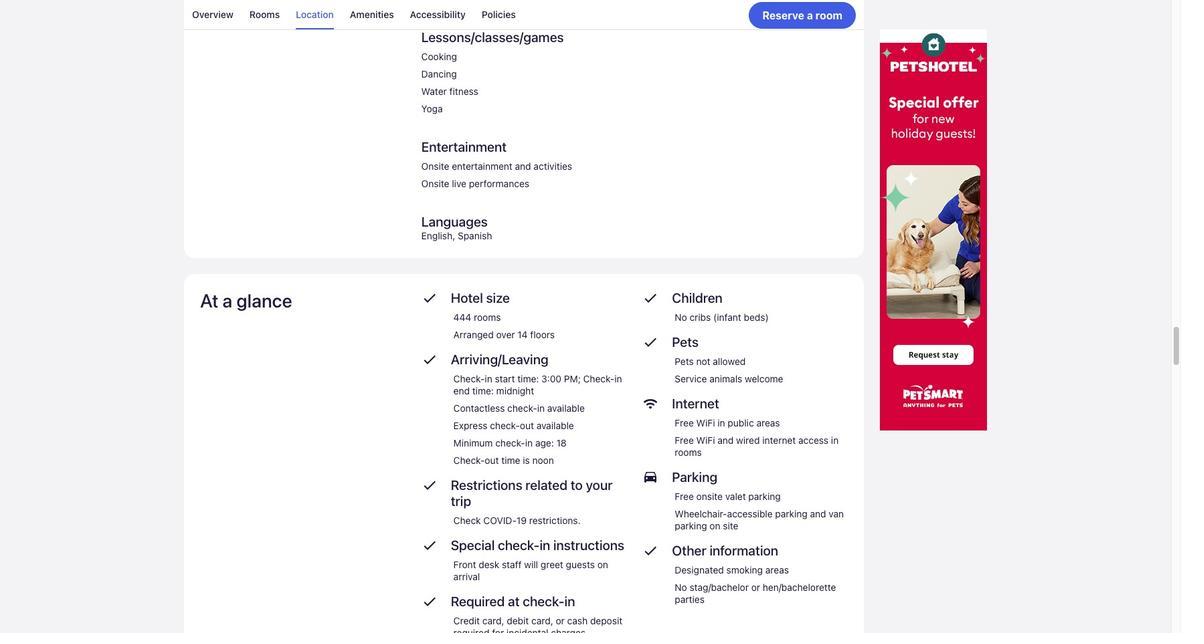 Task type: locate. For each thing, give the bounding box(es) containing it.
0 vertical spatial pets
[[672, 335, 699, 350]]

1 vertical spatial wifi
[[697, 435, 715, 446]]

restrictions related to your trip
[[451, 478, 613, 509]]

will
[[524, 560, 538, 571]]

yoga
[[421, 103, 443, 114]]

english,
[[421, 230, 455, 242]]

0 horizontal spatial time:
[[472, 385, 494, 397]]

1 horizontal spatial a
[[807, 9, 813, 21]]

1 horizontal spatial card,
[[532, 616, 553, 627]]

a right at
[[222, 290, 232, 312]]

time: up 'contactless' at the left of the page
[[472, 385, 494, 397]]

areas up internet
[[757, 418, 780, 429]]

1 horizontal spatial or
[[751, 582, 760, 594]]

check- down 'contactless' at the left of the page
[[490, 420, 520, 432]]

on left site
[[710, 521, 721, 532]]

overview link
[[192, 0, 233, 29]]

greet
[[541, 560, 564, 571]]

1 horizontal spatial time:
[[518, 373, 539, 385]]

out up is
[[520, 420, 534, 432]]

0 horizontal spatial a
[[222, 290, 232, 312]]

0 vertical spatial free
[[675, 418, 694, 429]]

available
[[547, 403, 585, 414], [537, 420, 574, 432]]

free up parking
[[675, 435, 694, 446]]

pets up 'not'
[[672, 335, 699, 350]]

wired
[[736, 435, 760, 446]]

rooms down hotel size
[[474, 312, 501, 323]]

onsite
[[697, 491, 723, 503]]

pets up service
[[675, 356, 694, 367]]

and inside 'free wifi in public areas free wifi and wired internet access in rooms'
[[718, 435, 734, 446]]

list
[[184, 0, 864, 29]]

or up the charges
[[556, 616, 565, 627]]

1 vertical spatial rooms
[[675, 447, 702, 458]]

in right access
[[831, 435, 839, 446]]

0 horizontal spatial out
[[485, 455, 499, 466]]

1 vertical spatial a
[[222, 290, 232, 312]]

internet
[[763, 435, 796, 446]]

1 vertical spatial and
[[718, 435, 734, 446]]

designated smoking areas no stag/bachelor or hen/bachelorette parties
[[675, 565, 836, 606]]

1 vertical spatial time:
[[472, 385, 494, 397]]

2 wifi from the top
[[697, 435, 715, 446]]

and
[[515, 161, 531, 172], [718, 435, 734, 446], [810, 509, 826, 520]]

0 vertical spatial rooms
[[474, 312, 501, 323]]

areas
[[757, 418, 780, 429], [766, 565, 789, 576]]

lessons/classes/games cooking dancing water fitness yoga
[[421, 29, 564, 114]]

a left room
[[807, 9, 813, 21]]

or inside credit card, debit card, or cash deposit required for incidental charges
[[556, 616, 565, 627]]

2 card, from the left
[[532, 616, 553, 627]]

check- right 'pm;'
[[583, 373, 615, 385]]

a inside button
[[807, 9, 813, 21]]

required at check-in
[[451, 594, 575, 610]]

time: up midnight
[[518, 373, 539, 385]]

pets for pets
[[672, 335, 699, 350]]

designated
[[675, 565, 724, 576]]

on right guests
[[598, 560, 608, 571]]

and inside "free onsite valet parking wheelchair-accessible parking and van parking on site"
[[810, 509, 826, 520]]

out
[[520, 420, 534, 432], [485, 455, 499, 466]]

0 vertical spatial wifi
[[697, 418, 715, 429]]

rooms up parking
[[675, 447, 702, 458]]

restrictions
[[451, 478, 523, 493]]

1 horizontal spatial rooms
[[675, 447, 702, 458]]

1 vertical spatial out
[[485, 455, 499, 466]]

check
[[454, 515, 481, 527]]

check-
[[507, 403, 537, 414], [490, 420, 520, 432], [495, 438, 525, 449], [498, 538, 540, 553], [523, 594, 565, 610]]

free
[[675, 418, 694, 429], [675, 435, 694, 446], [675, 491, 694, 503]]

available up 18
[[537, 420, 574, 432]]

charges
[[551, 628, 586, 634]]

0 horizontal spatial and
[[515, 161, 531, 172]]

parties
[[675, 594, 705, 606]]

parking right accessible
[[775, 509, 808, 520]]

rooms inside 'free wifi in public areas free wifi and wired internet access in rooms'
[[675, 447, 702, 458]]

rooms
[[474, 312, 501, 323], [675, 447, 702, 458]]

at
[[508, 594, 520, 610]]

card, up for
[[482, 616, 504, 627]]

languages english, spanish
[[421, 214, 492, 242]]

free for internet
[[675, 418, 694, 429]]

on inside "free onsite valet parking wheelchair-accessible parking and van parking on site"
[[710, 521, 721, 532]]

check- up time
[[495, 438, 525, 449]]

van
[[829, 509, 844, 520]]

no left cribs
[[675, 312, 687, 323]]

pets inside the pets not allowed service animals welcome
[[675, 356, 694, 367]]

available down 'pm;'
[[547, 403, 585, 414]]

1 vertical spatial pets
[[675, 356, 694, 367]]

hen/bachelorette
[[763, 582, 836, 594]]

desk
[[479, 560, 500, 571]]

free down internet
[[675, 418, 694, 429]]

0 vertical spatial and
[[515, 161, 531, 172]]

0 vertical spatial on
[[710, 521, 721, 532]]

0 vertical spatial no
[[675, 312, 687, 323]]

1 vertical spatial on
[[598, 560, 608, 571]]

1 horizontal spatial on
[[710, 521, 721, 532]]

card, up incidental
[[532, 616, 553, 627]]

entertainment
[[452, 161, 513, 172]]

0 horizontal spatial card,
[[482, 616, 504, 627]]

0 vertical spatial a
[[807, 9, 813, 21]]

1 free from the top
[[675, 418, 694, 429]]

trip
[[451, 494, 471, 509]]

not
[[696, 356, 711, 367]]

card,
[[482, 616, 504, 627], [532, 616, 553, 627]]

front desk staff will greet guests on arrival
[[454, 560, 608, 583]]

areas inside 'free wifi in public areas free wifi and wired internet access in rooms'
[[757, 418, 780, 429]]

and for internet
[[718, 435, 734, 446]]

information
[[710, 543, 778, 559]]

check covid-19 restrictions.
[[454, 515, 581, 527]]

free inside "free onsite valet parking wheelchair-accessible parking and van parking on site"
[[675, 491, 694, 503]]

no up parties
[[675, 582, 687, 594]]

allowed
[[713, 356, 746, 367]]

0 horizontal spatial or
[[556, 616, 565, 627]]

parking down the wheelchair-
[[675, 521, 707, 532]]

1 vertical spatial no
[[675, 582, 687, 594]]

2 vertical spatial free
[[675, 491, 694, 503]]

1 vertical spatial areas
[[766, 565, 789, 576]]

1 onsite from the top
[[421, 161, 449, 172]]

1 vertical spatial parking
[[775, 509, 808, 520]]

free down parking
[[675, 491, 694, 503]]

areas up hen/bachelorette
[[766, 565, 789, 576]]

0 horizontal spatial rooms
[[474, 312, 501, 323]]

14
[[518, 329, 528, 341]]

in up cash
[[565, 594, 575, 610]]

in left 'start'
[[485, 373, 492, 385]]

a
[[807, 9, 813, 21], [222, 290, 232, 312]]

floors
[[530, 329, 555, 341]]

wheelchair-
[[675, 509, 727, 520]]

special
[[451, 538, 495, 553]]

amenities link
[[350, 0, 394, 29]]

wifi
[[697, 418, 715, 429], [697, 435, 715, 446]]

0 horizontal spatial on
[[598, 560, 608, 571]]

or
[[751, 582, 760, 594], [556, 616, 565, 627]]

0 vertical spatial parking
[[749, 491, 781, 503]]

1 vertical spatial available
[[537, 420, 574, 432]]

other
[[672, 543, 707, 559]]

or down smoking
[[751, 582, 760, 594]]

0 vertical spatial areas
[[757, 418, 780, 429]]

service
[[675, 373, 707, 385]]

parking up accessible
[[749, 491, 781, 503]]

pets
[[672, 335, 699, 350], [675, 356, 694, 367]]

1 vertical spatial free
[[675, 435, 694, 446]]

and left van
[[810, 509, 826, 520]]

0 vertical spatial onsite
[[421, 161, 449, 172]]

in left age:
[[525, 438, 533, 449]]

out left time
[[485, 455, 499, 466]]

and left wired
[[718, 435, 734, 446]]

and up "performances"
[[515, 161, 531, 172]]

3 free from the top
[[675, 491, 694, 503]]

policies
[[482, 9, 516, 20]]

time:
[[518, 373, 539, 385], [472, 385, 494, 397]]

check- up credit card, debit card, or cash deposit required for incidental charges
[[523, 594, 565, 610]]

pm;
[[564, 373, 581, 385]]

beds)
[[744, 312, 769, 323]]

2 vertical spatial and
[[810, 509, 826, 520]]

onsite
[[421, 161, 449, 172], [421, 178, 449, 189]]

pets for pets not allowed service animals welcome
[[675, 356, 694, 367]]

2 no from the top
[[675, 582, 687, 594]]

in
[[485, 373, 492, 385], [615, 373, 622, 385], [537, 403, 545, 414], [718, 418, 725, 429], [831, 435, 839, 446], [525, 438, 533, 449], [540, 538, 550, 553], [565, 594, 575, 610]]

arranged
[[454, 329, 494, 341]]

0 vertical spatial or
[[751, 582, 760, 594]]

1 horizontal spatial and
[[718, 435, 734, 446]]

fitness
[[450, 86, 478, 97]]

areas inside designated smoking areas no stag/bachelor or hen/bachelorette parties
[[766, 565, 789, 576]]

0 vertical spatial time:
[[518, 373, 539, 385]]

no inside designated smoking areas no stag/bachelor or hen/bachelorette parties
[[675, 582, 687, 594]]

1 horizontal spatial out
[[520, 420, 534, 432]]

overview
[[192, 9, 233, 20]]

1 vertical spatial or
[[556, 616, 565, 627]]

arrival
[[454, 572, 480, 583]]

no
[[675, 312, 687, 323], [675, 582, 687, 594]]

internet
[[672, 396, 719, 412]]

onsite left live
[[421, 178, 449, 189]]

check- down minimum
[[454, 455, 485, 466]]

entertainment onsite entertainment and activities onsite live performances
[[421, 139, 572, 189]]

0 vertical spatial out
[[520, 420, 534, 432]]

free for parking
[[675, 491, 694, 503]]

2 horizontal spatial and
[[810, 509, 826, 520]]

onsite down the entertainment
[[421, 161, 449, 172]]

1 vertical spatial onsite
[[421, 178, 449, 189]]

19
[[517, 515, 527, 527]]

lessons/classes/games
[[421, 29, 564, 45]]

minimum
[[454, 438, 493, 449]]

over
[[496, 329, 515, 341]]



Task type: vqa. For each thing, say whether or not it's contained in the screenshot.
free wifi inside the The 6 Out Of 30 element
no



Task type: describe. For each thing, give the bounding box(es) containing it.
policies link
[[482, 0, 516, 29]]

restrictions.
[[529, 515, 581, 527]]

arriving/leaving
[[451, 352, 549, 367]]

accessibility link
[[410, 0, 466, 29]]

in down "3:00" at left bottom
[[537, 403, 545, 414]]

or inside designated smoking areas no stag/bachelor or hen/bachelorette parties
[[751, 582, 760, 594]]

is
[[523, 455, 530, 466]]

list containing overview
[[184, 0, 864, 29]]

guests
[[566, 560, 595, 571]]

hotel size
[[451, 290, 510, 306]]

start
[[495, 373, 515, 385]]

contactless
[[454, 403, 505, 414]]

your
[[586, 478, 613, 493]]

credit card, debit card, or cash deposit required for incidental charges
[[454, 616, 623, 634]]

live
[[452, 178, 467, 189]]

credit
[[454, 616, 480, 627]]

on inside front desk staff will greet guests on arrival
[[598, 560, 608, 571]]

444
[[454, 312, 471, 323]]

languages
[[421, 214, 488, 230]]

444 rooms arranged over 14 floors
[[454, 312, 555, 341]]

cooking
[[421, 51, 457, 62]]

stag/bachelor
[[690, 582, 749, 594]]

front
[[454, 560, 476, 571]]

accessible
[[727, 509, 773, 520]]

express
[[454, 420, 488, 432]]

2 onsite from the top
[[421, 178, 449, 189]]

end
[[454, 385, 470, 397]]

access
[[799, 435, 829, 446]]

reserve a room
[[763, 9, 843, 21]]

valet
[[725, 491, 746, 503]]

a for glance
[[222, 290, 232, 312]]

animals
[[710, 373, 743, 385]]

covid-
[[484, 515, 517, 527]]

dancing
[[421, 68, 457, 80]]

check-in start time: 3:00 pm; check-in end time: midnight contactless check-in available express check-out available minimum check-in age: 18 check-out time is noon
[[454, 373, 622, 466]]

1 no from the top
[[675, 312, 687, 323]]

debit
[[507, 616, 529, 627]]

cash
[[567, 616, 588, 627]]

0 vertical spatial available
[[547, 403, 585, 414]]

location link
[[296, 0, 334, 29]]

special check-in instructions
[[451, 538, 625, 553]]

18
[[557, 438, 567, 449]]

no cribs (infant beds)
[[675, 312, 769, 323]]

at
[[200, 290, 218, 312]]

midnight
[[496, 385, 534, 397]]

a for room
[[807, 9, 813, 21]]

public
[[728, 418, 754, 429]]

spanish
[[458, 230, 492, 242]]

deposit
[[590, 616, 623, 627]]

other information
[[672, 543, 778, 559]]

1 card, from the left
[[482, 616, 504, 627]]

size
[[486, 290, 510, 306]]

and for parking
[[810, 509, 826, 520]]

in up greet
[[540, 538, 550, 553]]

for
[[492, 628, 504, 634]]

entertainment
[[421, 139, 507, 155]]

check- up staff
[[498, 538, 540, 553]]

(infant
[[714, 312, 742, 323]]

2 free from the top
[[675, 435, 694, 446]]

staff
[[502, 560, 522, 571]]

amenities
[[350, 9, 394, 20]]

time
[[502, 455, 520, 466]]

check- up end
[[454, 373, 485, 385]]

rooms link
[[250, 0, 280, 29]]

to
[[571, 478, 583, 493]]

and inside entertainment onsite entertainment and activities onsite live performances
[[515, 161, 531, 172]]

room
[[816, 9, 843, 21]]

in left public
[[718, 418, 725, 429]]

instructions
[[553, 538, 625, 553]]

check- down midnight
[[507, 403, 537, 414]]

related
[[526, 478, 568, 493]]

glance
[[237, 290, 292, 312]]

age:
[[535, 438, 554, 449]]

children
[[672, 290, 723, 306]]

activities
[[534, 161, 572, 172]]

free onsite valet parking wheelchair-accessible parking and van parking on site
[[675, 491, 844, 532]]

hotel
[[451, 290, 483, 306]]

2 vertical spatial parking
[[675, 521, 707, 532]]

in right 'pm;'
[[615, 373, 622, 385]]

reserve a room button
[[749, 2, 856, 28]]

cribs
[[690, 312, 711, 323]]

performances
[[469, 178, 529, 189]]

accessibility
[[410, 9, 466, 20]]

parking
[[672, 470, 718, 485]]

incidental
[[507, 628, 549, 634]]

1 wifi from the top
[[697, 418, 715, 429]]

location
[[296, 9, 334, 20]]

reserve
[[763, 9, 805, 21]]

rooms inside 444 rooms arranged over 14 floors
[[474, 312, 501, 323]]

rooms
[[250, 9, 280, 20]]



